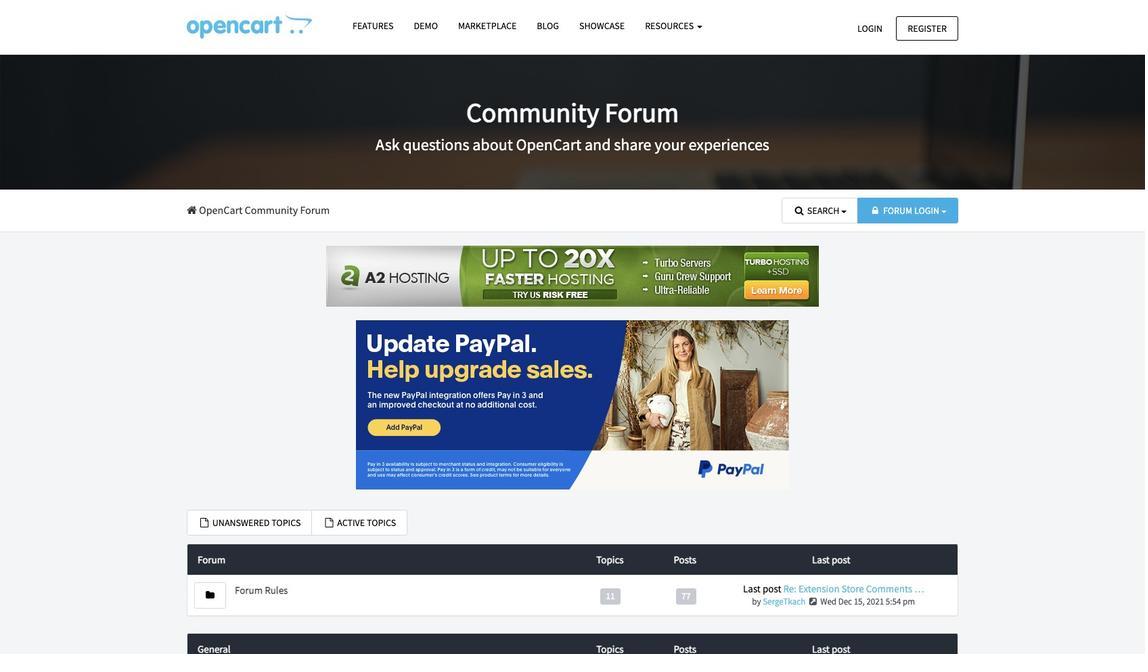 Task type: vqa. For each thing, say whether or not it's contained in the screenshot.
Community Forum Ask questions about OpenCart and share your experiences
yes



Task type: describe. For each thing, give the bounding box(es) containing it.
77
[[682, 591, 691, 602]]

wed
[[821, 596, 837, 608]]

opencart community forum
[[197, 203, 330, 217]]

forum for forum login
[[884, 205, 913, 217]]

last for last post
[[813, 553, 830, 566]]

by
[[753, 596, 762, 608]]

demo link
[[404, 14, 448, 38]]

0 horizontal spatial opencart
[[199, 203, 243, 217]]

store
[[842, 583, 865, 596]]

forum rules link
[[235, 584, 288, 597]]

active topics link
[[312, 510, 408, 536]]

opencart inside 'community forum ask questions about opencart and share your experiences'
[[516, 134, 582, 155]]

unanswered topics
[[211, 516, 301, 529]]

active topics
[[335, 516, 396, 529]]

dec
[[839, 596, 853, 608]]

last post re: extension store comments …
[[744, 583, 925, 596]]

forum rules
[[235, 584, 288, 597]]

last for last post re: extension store comments …
[[744, 583, 761, 596]]

features link
[[343, 14, 404, 38]]

forum for forum rules
[[235, 584, 263, 597]]

last post
[[813, 553, 851, 566]]

posts
[[674, 553, 697, 566]]

11
[[606, 591, 615, 602]]

active
[[337, 516, 365, 529]]

blog link
[[527, 14, 569, 38]]

community forum ask questions about opencart and share your experiences
[[376, 96, 770, 155]]

your
[[655, 134, 686, 155]]

post for last post re: extension store comments …
[[763, 583, 782, 596]]

sergetkach
[[763, 596, 806, 608]]

register
[[908, 22, 947, 34]]

sergetkach link
[[763, 596, 806, 608]]

share
[[614, 134, 652, 155]]

a2 hosting image
[[326, 246, 819, 306]]

community inside 'community forum ask questions about opencart and share your experiences'
[[467, 96, 600, 129]]

lock image
[[870, 206, 882, 215]]

file o image for unanswered topics
[[198, 518, 211, 527]]

resources
[[645, 20, 696, 32]]

resources link
[[635, 14, 713, 38]]

about
[[473, 134, 513, 155]]

file o image for active topics
[[323, 518, 335, 527]]

showcase
[[580, 20, 625, 32]]

re: extension store comments … link
[[784, 583, 925, 596]]

unanswered topics link
[[187, 510, 312, 536]]

5:54
[[886, 596, 902, 608]]

unanswered
[[213, 516, 270, 529]]

forum inside 'community forum ask questions about opencart and share your experiences'
[[605, 96, 679, 129]]

topics
[[597, 553, 624, 566]]



Task type: locate. For each thing, give the bounding box(es) containing it.
0 vertical spatial last
[[813, 553, 830, 566]]

file o image inside active topics 'link'
[[323, 518, 335, 527]]

2 topics from the left
[[367, 516, 396, 529]]

comments
[[867, 583, 913, 596]]

2 file o image from the left
[[323, 518, 335, 527]]

opencart
[[516, 134, 582, 155], [199, 203, 243, 217]]

rules
[[265, 584, 288, 597]]

1 vertical spatial community
[[245, 203, 298, 217]]

topics inside 'link'
[[367, 516, 396, 529]]

forum
[[605, 96, 679, 129], [300, 203, 330, 217], [884, 205, 913, 217], [198, 553, 226, 566], [235, 584, 263, 597]]

file o image left unanswered
[[198, 518, 211, 527]]

re:
[[784, 583, 797, 596]]

1 vertical spatial login
[[915, 205, 940, 217]]

search
[[808, 205, 840, 217]]

opencart community forum link
[[187, 203, 330, 217]]

questions
[[403, 134, 470, 155]]

file o image inside unanswered topics link
[[198, 518, 211, 527]]

forum for forum
[[198, 553, 226, 566]]

topics for unanswered topics
[[272, 516, 301, 529]]

view the latest post image
[[808, 598, 819, 606]]

1 horizontal spatial community
[[467, 96, 600, 129]]

0 horizontal spatial post
[[763, 583, 782, 596]]

1 horizontal spatial file o image
[[323, 518, 335, 527]]

0 horizontal spatial login
[[858, 22, 883, 34]]

post up by sergetkach
[[763, 583, 782, 596]]

wed dec 15, 2021 5:54 pm
[[821, 596, 916, 608]]

demo
[[414, 20, 438, 32]]

1 horizontal spatial topics
[[367, 516, 396, 529]]

1 horizontal spatial opencart
[[516, 134, 582, 155]]

community
[[467, 96, 600, 129], [245, 203, 298, 217]]

1 vertical spatial opencart
[[199, 203, 243, 217]]

…
[[915, 583, 925, 596]]

ask
[[376, 134, 400, 155]]

0 horizontal spatial topics
[[272, 516, 301, 529]]

topics right active at the left bottom of the page
[[367, 516, 396, 529]]

login inside dropdown button
[[915, 205, 940, 217]]

1 vertical spatial post
[[763, 583, 782, 596]]

pm
[[903, 596, 916, 608]]

forum rules image
[[206, 591, 215, 600]]

file o image left active at the left bottom of the page
[[323, 518, 335, 527]]

opencart right home icon
[[199, 203, 243, 217]]

login link
[[846, 16, 895, 41]]

search image
[[794, 206, 806, 215]]

post for last post
[[832, 553, 851, 566]]

register link
[[897, 16, 959, 41]]

1 file o image from the left
[[198, 518, 211, 527]]

0 horizontal spatial community
[[245, 203, 298, 217]]

topics for active topics
[[367, 516, 396, 529]]

1 horizontal spatial last
[[813, 553, 830, 566]]

1 vertical spatial last
[[744, 583, 761, 596]]

post
[[832, 553, 851, 566], [763, 583, 782, 596]]

last up extension
[[813, 553, 830, 566]]

features
[[353, 20, 394, 32]]

experiences
[[689, 134, 770, 155]]

0 vertical spatial post
[[832, 553, 851, 566]]

2021
[[867, 596, 885, 608]]

home image
[[187, 205, 197, 215]]

topics
[[272, 516, 301, 529], [367, 516, 396, 529]]

marketplace link
[[448, 14, 527, 38]]

and
[[585, 134, 611, 155]]

login
[[858, 22, 883, 34], [915, 205, 940, 217]]

0 horizontal spatial file o image
[[198, 518, 211, 527]]

15,
[[854, 596, 865, 608]]

topics right unanswered
[[272, 516, 301, 529]]

forum inside dropdown button
[[884, 205, 913, 217]]

last up by
[[744, 583, 761, 596]]

1 horizontal spatial post
[[832, 553, 851, 566]]

forum login
[[884, 205, 940, 217]]

paypal payment gateway image
[[356, 320, 790, 489]]

opencart left the and
[[516, 134, 582, 155]]

marketplace
[[458, 20, 517, 32]]

0 vertical spatial community
[[467, 96, 600, 129]]

post up last post re: extension store comments …
[[832, 553, 851, 566]]

showcase link
[[569, 14, 635, 38]]

1 topics from the left
[[272, 516, 301, 529]]

file o image
[[198, 518, 211, 527], [323, 518, 335, 527]]

0 vertical spatial login
[[858, 22, 883, 34]]

blog
[[537, 20, 559, 32]]

1 horizontal spatial login
[[915, 205, 940, 217]]

0 vertical spatial opencart
[[516, 134, 582, 155]]

forum login button
[[858, 198, 959, 224]]

extension
[[799, 583, 840, 596]]

search button
[[782, 198, 859, 224]]

login left register
[[858, 22, 883, 34]]

by sergetkach
[[753, 596, 806, 608]]

login right lock image
[[915, 205, 940, 217]]

last
[[813, 553, 830, 566], [744, 583, 761, 596]]

0 horizontal spatial last
[[744, 583, 761, 596]]



